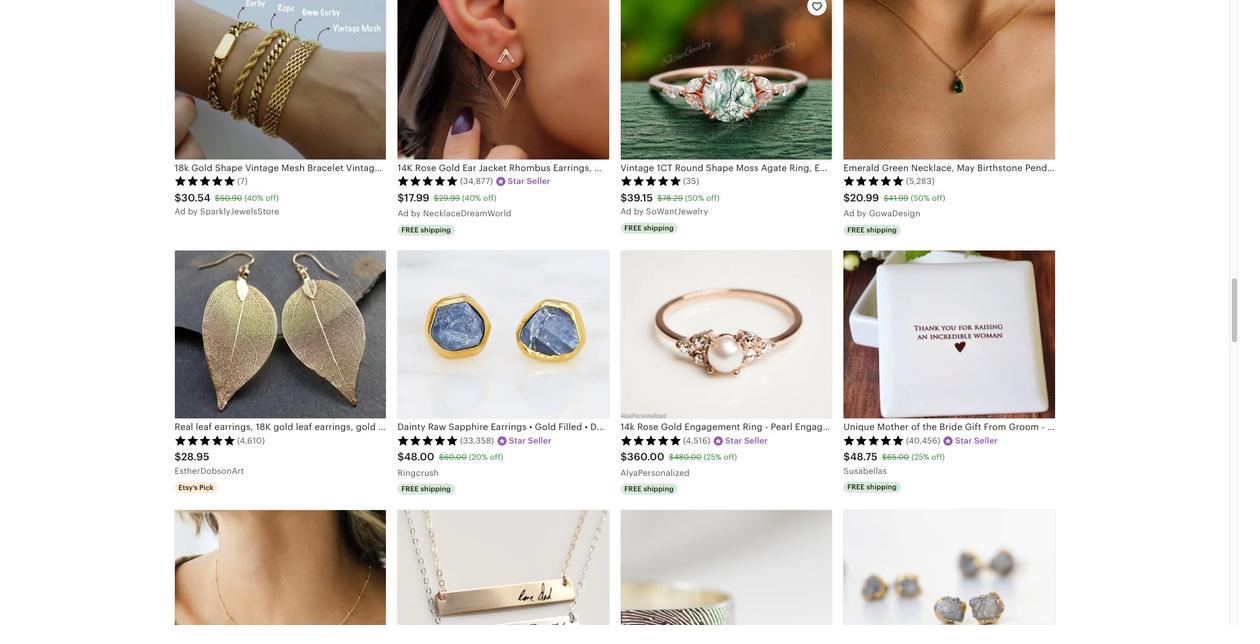 Task type: describe. For each thing, give the bounding box(es) containing it.
necklacedreamworld
[[423, 209, 512, 219]]

(40% for 17.99
[[462, 193, 481, 202]]

d for 39.15
[[626, 207, 632, 217]]

78.29
[[663, 193, 683, 202]]

star for 48.75
[[956, 436, 973, 445]]

off) for 48.00
[[490, 453, 504, 462]]

ringcrush
[[398, 468, 439, 478]]

5 out of 5 stars image for 48.00
[[398, 435, 458, 445]]

raw diamond earrings, gold stud earrings, polki diamond, crystal earring, dainty earring, diamond jewelry, april birthstone, unique gift image
[[844, 510, 1055, 625]]

free shipping for 48.00
[[402, 485, 451, 493]]

shipping for 39.15
[[644, 224, 674, 232]]

$ inside $ 28.95 estherdobsonart
[[175, 451, 181, 463]]

d for 30.54
[[180, 207, 186, 217]]

off) for 17.99
[[484, 193, 497, 202]]

off) for 39.15
[[707, 193, 720, 202]]

y for 17.99
[[416, 209, 421, 219]]

free for 17.99
[[402, 226, 419, 233]]

a for 20.99
[[844, 209, 850, 219]]

48.75
[[851, 451, 878, 463]]

seller for 48.00
[[528, 436, 552, 445]]

(40,456)
[[907, 436, 941, 445]]

b for 39.15
[[634, 207, 640, 217]]

free for 48.00
[[402, 485, 419, 493]]

y for 20.99
[[863, 209, 867, 219]]

b for 30.54
[[188, 207, 194, 217]]

(34,877)
[[460, 176, 493, 186]]

5 out of 5 stars image for 17.99
[[398, 176, 458, 186]]

39.15
[[628, 192, 653, 204]]

real leaf earrings, 18k gold leaf earrings, gold earrings dangle, gold dangle earrings, drop statement earrings, boho earrings, gift for her image
[[175, 251, 386, 419]]

d for 20.99
[[850, 209, 855, 219]]

5 out of 5 stars image up 28.95
[[175, 435, 235, 445]]

seller for 48.75
[[975, 436, 998, 445]]

5 out of 5 stars image for 360.00
[[621, 435, 682, 445]]

sowantjewelry
[[646, 207, 709, 217]]

d for 17.99
[[403, 209, 409, 219]]

etsy's pick
[[179, 484, 214, 492]]

a for 39.15
[[621, 207, 627, 217]]

28.95
[[181, 451, 210, 463]]

360.00
[[628, 451, 665, 463]]

a for 30.54
[[175, 207, 181, 217]]

(50% for 39.15
[[685, 193, 705, 202]]

star seller for 17.99
[[508, 176, 551, 186]]

off) for 20.99
[[933, 193, 946, 202]]

free shipping for 20.99
[[848, 226, 897, 233]]

shipping for 48.75
[[867, 483, 897, 491]]

20.99
[[851, 192, 880, 204]]

a for 17.99
[[398, 209, 404, 219]]

off) for 30.54
[[266, 193, 279, 202]]

$ 20.99 $ 41.99 (50% off) a d b y gowadesign
[[844, 192, 946, 219]]

5 out of 5 stars image for 30.54
[[175, 176, 235, 186]]

50.90
[[220, 193, 242, 202]]

y for 30.54
[[193, 207, 198, 217]]

eve necklace • beaded chain • choker necklace, satellite necklace, dainty beaded necklace, layering beaded chain, delicate wedding necklace image
[[175, 510, 386, 625]]

60.00
[[444, 453, 467, 462]]

susabellas
[[844, 466, 887, 476]]

17.99
[[404, 192, 430, 204]]

(40% for 30.54
[[245, 193, 264, 202]]

emerald green necklace, may birthstone pendant, gold filled emerald necklace, tiny silver teardrop emearld necklace image
[[844, 0, 1055, 159]]

480.00
[[674, 453, 702, 462]]

18k gold shape vintage mesh bracelet vintage jewelry gold bracelet stainless steel waterproof anti tarnish gold jewelry gift mom bracelet image
[[175, 0, 386, 159]]

vintage 1ct round shape moss agate ring, engagement promise ring, 14k rose gold ring, handcrafted wedding ring, gemstone minimalist ring image
[[621, 0, 832, 159]]

free shipping for 17.99
[[402, 226, 451, 233]]

y for 39.15
[[639, 207, 644, 217]]

(25% for 48.75
[[912, 453, 930, 462]]

unique mother of the bride gift from groom - square keepsake box - thank you for raising an incredible woman - mother-in-law wedding gift image
[[844, 251, 1055, 419]]

pick
[[199, 484, 214, 492]]

shipping for 48.00
[[421, 485, 451, 493]]

shipping for 17.99
[[421, 226, 451, 233]]

handwriting necklace • signature necklace • handwriting jewelry • actual handwriting • custom handmade jewelry gift • signature jewelry hnd image
[[398, 510, 609, 625]]

off) for 48.75
[[932, 453, 945, 462]]

free shipping for 48.75
[[848, 483, 897, 491]]

etsy's
[[179, 484, 198, 492]]

shipping for 20.99
[[867, 226, 897, 233]]

(20%
[[469, 453, 488, 462]]



Task type: vqa. For each thing, say whether or not it's contained in the screenshot.
second (40% from the right
yes



Task type: locate. For each thing, give the bounding box(es) containing it.
(50%
[[685, 193, 705, 202], [911, 193, 930, 202]]

star seller right the (40,456)
[[956, 436, 998, 445]]

star right (4,516)
[[726, 436, 743, 445]]

14k rose gold engagement ring - pearl engagement ring - diamond engagement ring - dainty ring - pearl jewelry - 14k gold ring - pearl ring image
[[621, 251, 832, 419]]

d down 20.99
[[850, 209, 855, 219]]

estherdobsonart
[[175, 466, 244, 476]]

a inside $ 20.99 $ 41.99 (50% off) a d b y gowadesign
[[844, 209, 850, 219]]

star for 48.00
[[509, 436, 526, 445]]

off) inside '$ 48.75 $ 65.00 (25% off) susabellas'
[[932, 453, 945, 462]]

free down alyapersonalized
[[625, 485, 642, 493]]

shipping for 360.00
[[644, 485, 674, 493]]

b down 17.99
[[411, 209, 417, 219]]

d inside $ 17.99 $ 29.99 (40% off) a d b y necklacedreamworld
[[403, 209, 409, 219]]

$ 360.00 $ 480.00 (25% off) alyapersonalized
[[621, 451, 738, 478]]

seller right (33,358)
[[528, 436, 552, 445]]

off) inside $ 39.15 $ 78.29 (50% off) a d b y sowantjewelry
[[707, 193, 720, 202]]

(25% down the (40,456)
[[912, 453, 930, 462]]

b down the 30.54
[[188, 207, 194, 217]]

shipping down ringcrush
[[421, 485, 451, 493]]

$ 48.00 $ 60.00 (20% off) ringcrush
[[398, 451, 504, 478]]

1 (40% from the left
[[245, 193, 264, 202]]

free down 39.15
[[625, 224, 642, 232]]

star seller for 48.00
[[509, 436, 552, 445]]

custom fingerprint ring • actual fingerprint band • personalized engraved ring in sterling silver • wedding bands • gifts for him • rm23 image
[[621, 510, 832, 625]]

b down 20.99
[[857, 209, 863, 219]]

5 out of 5 stars image for 39.15
[[621, 176, 682, 186]]

(40% up necklacedreamworld
[[462, 193, 481, 202]]

(40%
[[245, 193, 264, 202], [462, 193, 481, 202]]

(25% inside '$ 48.75 $ 65.00 (25% off) susabellas'
[[912, 453, 930, 462]]

y
[[193, 207, 198, 217], [639, 207, 644, 217], [416, 209, 421, 219], [863, 209, 867, 219]]

d down the 30.54
[[180, 207, 186, 217]]

d inside the $ 30.54 $ 50.90 (40% off) a d b y sparklyjewelsstore
[[180, 207, 186, 217]]

free down ringcrush
[[402, 485, 419, 493]]

y down 20.99
[[863, 209, 867, 219]]

$ 28.95 estherdobsonart
[[175, 451, 244, 476]]

29.99
[[439, 193, 460, 202]]

5 out of 5 stars image up 39.15
[[621, 176, 682, 186]]

$ 17.99 $ 29.99 (40% off) a d b y necklacedreamworld
[[398, 192, 512, 219]]

d inside $ 20.99 $ 41.99 (50% off) a d b y gowadesign
[[850, 209, 855, 219]]

free shipping
[[625, 224, 674, 232], [402, 226, 451, 233], [848, 226, 897, 233], [848, 483, 897, 491], [402, 485, 451, 493], [625, 485, 674, 493]]

alyapersonalized
[[621, 468, 690, 478]]

free for 39.15
[[625, 224, 642, 232]]

y down 39.15
[[639, 207, 644, 217]]

5 out of 5 stars image up 20.99
[[844, 176, 905, 186]]

(40% inside $ 17.99 $ 29.99 (40% off) a d b y necklacedreamworld
[[462, 193, 481, 202]]

(50% inside $ 39.15 $ 78.29 (50% off) a d b y sowantjewelry
[[685, 193, 705, 202]]

(25%
[[704, 453, 722, 462], [912, 453, 930, 462]]

b down 39.15
[[634, 207, 640, 217]]

0 horizontal spatial (25%
[[704, 453, 722, 462]]

shipping
[[644, 224, 674, 232], [421, 226, 451, 233], [867, 226, 897, 233], [867, 483, 897, 491], [421, 485, 451, 493], [644, 485, 674, 493]]

(5,283)
[[907, 176, 935, 186]]

free shipping for 39.15
[[625, 224, 674, 232]]

$ 30.54 $ 50.90 (40% off) a d b y sparklyjewelsstore
[[175, 192, 280, 217]]

free for 360.00
[[625, 485, 642, 493]]

30.54
[[181, 192, 211, 204]]

d inside $ 39.15 $ 78.29 (50% off) a d b y sowantjewelry
[[626, 207, 632, 217]]

(50% inside $ 20.99 $ 41.99 (50% off) a d b y gowadesign
[[911, 193, 930, 202]]

star right the (40,456)
[[956, 436, 973, 445]]

$ 48.75 $ 65.00 (25% off) susabellas
[[844, 451, 945, 476]]

off) inside $ 360.00 $ 480.00 (25% off) alyapersonalized
[[724, 453, 738, 462]]

b for 20.99
[[857, 209, 863, 219]]

free shipping down the susabellas
[[848, 483, 897, 491]]

(50% down (35)
[[685, 193, 705, 202]]

shipping down the gowadesign
[[867, 226, 897, 233]]

1 (50% from the left
[[685, 193, 705, 202]]

free shipping for 360.00
[[625, 485, 674, 493]]

free shipping down 39.15
[[625, 224, 674, 232]]

free shipping down the gowadesign
[[848, 226, 897, 233]]

off) inside $ 20.99 $ 41.99 (50% off) a d b y gowadesign
[[933, 193, 946, 202]]

free down 17.99
[[402, 226, 419, 233]]

free for 48.75
[[848, 483, 865, 491]]

sparklyjewelsstore
[[200, 207, 280, 217]]

star seller right (34,877)
[[508, 176, 551, 186]]

star right (34,877)
[[508, 176, 525, 186]]

a inside the $ 30.54 $ 50.90 (40% off) a d b y sparklyjewelsstore
[[175, 207, 181, 217]]

(7)
[[237, 176, 248, 186]]

free shipping down 17.99
[[402, 226, 451, 233]]

1 horizontal spatial (25%
[[912, 453, 930, 462]]

free down the susabellas
[[848, 483, 865, 491]]

off) down (34,877)
[[484, 193, 497, 202]]

off) inside $ 17.99 $ 29.99 (40% off) a d b y necklacedreamworld
[[484, 193, 497, 202]]

off)
[[266, 193, 279, 202], [484, 193, 497, 202], [707, 193, 720, 202], [933, 193, 946, 202], [490, 453, 504, 462], [724, 453, 738, 462], [932, 453, 945, 462]]

d down 17.99
[[403, 209, 409, 219]]

off) right (20%
[[490, 453, 504, 462]]

star seller for 48.75
[[956, 436, 998, 445]]

a inside $ 39.15 $ 78.29 (50% off) a d b y sowantjewelry
[[621, 207, 627, 217]]

shipping down alyapersonalized
[[644, 485, 674, 493]]

free for 20.99
[[848, 226, 865, 233]]

a
[[175, 207, 181, 217], [621, 207, 627, 217], [398, 209, 404, 219], [844, 209, 850, 219]]

0 horizontal spatial (40%
[[245, 193, 264, 202]]

(25% for 360.00
[[704, 453, 722, 462]]

5 out of 5 stars image up '48.75'
[[844, 435, 905, 445]]

48.00
[[404, 451, 435, 463]]

seller for 17.99
[[527, 176, 551, 186]]

seller for 360.00
[[745, 436, 768, 445]]

41.99
[[889, 193, 909, 202]]

1 horizontal spatial (40%
[[462, 193, 481, 202]]

(4,610)
[[237, 436, 265, 445]]

y inside $ 39.15 $ 78.29 (50% off) a d b y sowantjewelry
[[639, 207, 644, 217]]

2 (50% from the left
[[911, 193, 930, 202]]

5 out of 5 stars image up the 30.54
[[175, 176, 235, 186]]

(40% up sparklyjewelsstore
[[245, 193, 264, 202]]

b inside $ 39.15 $ 78.29 (50% off) a d b y sowantjewelry
[[634, 207, 640, 217]]

seller right (34,877)
[[527, 176, 551, 186]]

star seller right (33,358)
[[509, 436, 552, 445]]

(4,516)
[[684, 436, 711, 445]]

off) up sparklyjewelsstore
[[266, 193, 279, 202]]

y down 17.99
[[416, 209, 421, 219]]

off) inside $ 48.00 $ 60.00 (20% off) ringcrush
[[490, 453, 504, 462]]

1 (25% from the left
[[704, 453, 722, 462]]

off) down (5,283)
[[933, 193, 946, 202]]

star for 17.99
[[508, 176, 525, 186]]

off) right the 480.00
[[724, 453, 738, 462]]

gowadesign
[[870, 209, 921, 219]]

star
[[508, 176, 525, 186], [509, 436, 526, 445], [726, 436, 743, 445], [956, 436, 973, 445]]

1 horizontal spatial (50%
[[911, 193, 930, 202]]

(33,358)
[[460, 436, 494, 445]]

free shipping down ringcrush
[[402, 485, 451, 493]]

star seller right (4,516)
[[726, 436, 768, 445]]

(25% down (4,516)
[[704, 453, 722, 462]]

seller right (4,516)
[[745, 436, 768, 445]]

star seller for 360.00
[[726, 436, 768, 445]]

shipping down the susabellas
[[867, 483, 897, 491]]

2 (25% from the left
[[912, 453, 930, 462]]

off) for 360.00
[[724, 453, 738, 462]]

b inside $ 20.99 $ 41.99 (50% off) a d b y gowadesign
[[857, 209, 863, 219]]

$ 39.15 $ 78.29 (50% off) a d b y sowantjewelry
[[621, 192, 720, 217]]

star right (33,358)
[[509, 436, 526, 445]]

b for 17.99
[[411, 209, 417, 219]]

2 (40% from the left
[[462, 193, 481, 202]]

free
[[625, 224, 642, 232], [402, 226, 419, 233], [848, 226, 865, 233], [848, 483, 865, 491], [402, 485, 419, 493], [625, 485, 642, 493]]

(40% inside the $ 30.54 $ 50.90 (40% off) a d b y sparklyjewelsstore
[[245, 193, 264, 202]]

star seller
[[508, 176, 551, 186], [509, 436, 552, 445], [726, 436, 768, 445], [956, 436, 998, 445]]

off) up sowantjewelry
[[707, 193, 720, 202]]

b inside the $ 30.54 $ 50.90 (40% off) a d b y sparklyjewelsstore
[[188, 207, 194, 217]]

65.00
[[888, 453, 910, 462]]

14k rose gold ear jacket rhombus earrings, geometric earring, dainty pair earrings, special design earrings by neckacedreamworld image
[[398, 0, 609, 159]]

5 out of 5 stars image up 360.00
[[621, 435, 682, 445]]

seller right the (40,456)
[[975, 436, 998, 445]]

(35)
[[684, 176, 700, 186]]

5 out of 5 stars image
[[175, 176, 235, 186], [398, 176, 458, 186], [621, 176, 682, 186], [844, 176, 905, 186], [175, 435, 235, 445], [398, 435, 458, 445], [621, 435, 682, 445], [844, 435, 905, 445]]

b
[[188, 207, 194, 217], [634, 207, 640, 217], [411, 209, 417, 219], [857, 209, 863, 219]]

(25% inside $ 360.00 $ 480.00 (25% off) alyapersonalized
[[704, 453, 722, 462]]

star for 360.00
[[726, 436, 743, 445]]

0 horizontal spatial (50%
[[685, 193, 705, 202]]

(50% for 20.99
[[911, 193, 930, 202]]

y inside the $ 30.54 $ 50.90 (40% off) a d b y sparklyjewelsstore
[[193, 207, 198, 217]]

free down 20.99
[[848, 226, 865, 233]]

shipping down sowantjewelry
[[644, 224, 674, 232]]

dainty raw sapphire earrings • gold filled • delicate september birthstone stud earrings • virgo gift  • 24k dip • handmade image
[[398, 251, 609, 419]]

d down 39.15
[[626, 207, 632, 217]]

off) inside the $ 30.54 $ 50.90 (40% off) a d b y sparklyjewelsstore
[[266, 193, 279, 202]]

5 out of 5 stars image up 17.99
[[398, 176, 458, 186]]

seller
[[527, 176, 551, 186], [528, 436, 552, 445], [745, 436, 768, 445], [975, 436, 998, 445]]

off) down the (40,456)
[[932, 453, 945, 462]]

$
[[175, 192, 181, 204], [398, 192, 404, 204], [621, 192, 628, 204], [844, 192, 851, 204], [215, 193, 220, 202], [434, 193, 439, 202], [658, 193, 663, 202], [884, 193, 889, 202], [175, 451, 181, 463], [398, 451, 404, 463], [621, 451, 628, 463], [844, 451, 851, 463], [439, 453, 444, 462], [669, 453, 674, 462], [883, 453, 888, 462]]

(50% down (5,283)
[[911, 193, 930, 202]]

d
[[180, 207, 186, 217], [626, 207, 632, 217], [403, 209, 409, 219], [850, 209, 855, 219]]

a inside $ 17.99 $ 29.99 (40% off) a d b y necklacedreamworld
[[398, 209, 404, 219]]

5 out of 5 stars image for 48.75
[[844, 435, 905, 445]]

5 out of 5 stars image for 20.99
[[844, 176, 905, 186]]

b inside $ 17.99 $ 29.99 (40% off) a d b y necklacedreamworld
[[411, 209, 417, 219]]

y inside $ 20.99 $ 41.99 (50% off) a d b y gowadesign
[[863, 209, 867, 219]]

y down the 30.54
[[193, 207, 198, 217]]

shipping down $ 17.99 $ 29.99 (40% off) a d b y necklacedreamworld
[[421, 226, 451, 233]]

5 out of 5 stars image up 48.00
[[398, 435, 458, 445]]

free shipping down alyapersonalized
[[625, 485, 674, 493]]

y inside $ 17.99 $ 29.99 (40% off) a d b y necklacedreamworld
[[416, 209, 421, 219]]



